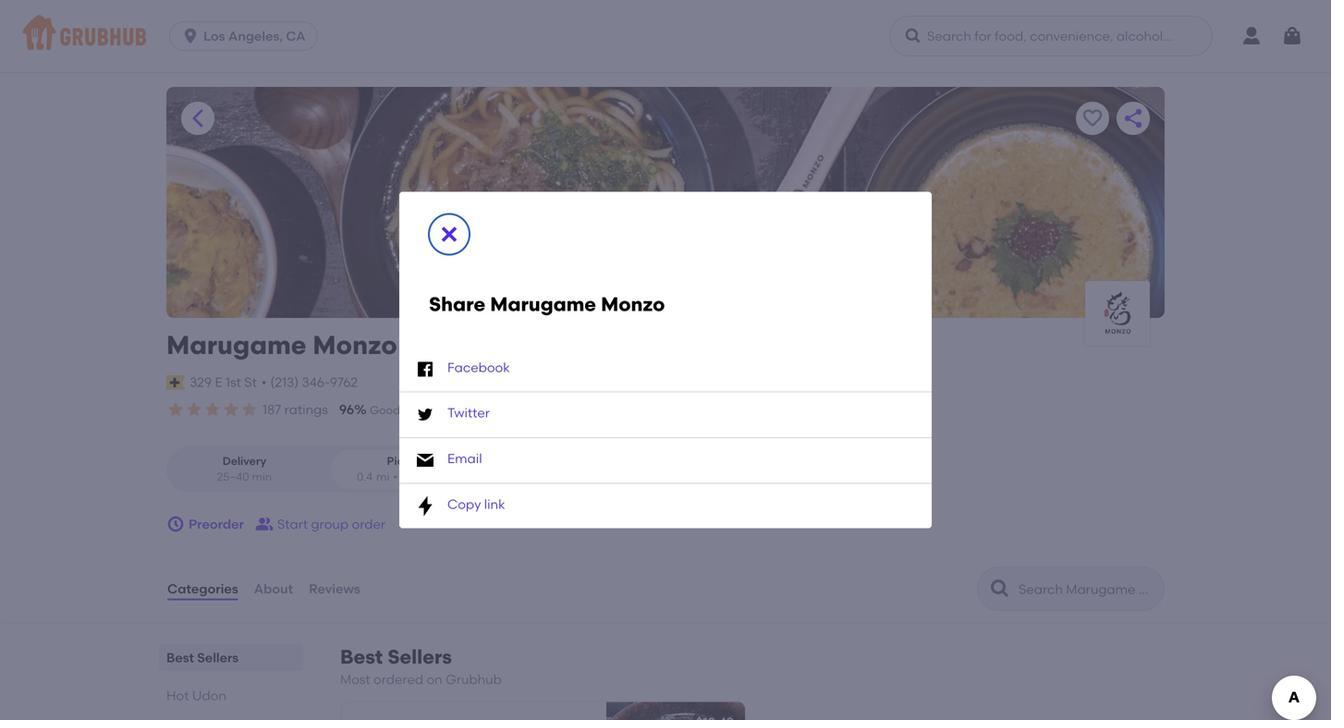 Task type: describe. For each thing, give the bounding box(es) containing it.
people icon image
[[255, 515, 274, 534]]

svg image for twitter
[[414, 404, 436, 426]]

udon
[[192, 688, 226, 704]]

email
[[447, 451, 482, 466]]

start
[[277, 516, 308, 532]]

delivery 25–40 min
[[217, 454, 272, 484]]

share icon image
[[1122, 107, 1145, 129]]

10–20
[[401, 470, 431, 484]]

329 e 1st st button
[[189, 372, 258, 393]]

187
[[263, 402, 281, 417]]

e
[[215, 375, 223, 390]]

grubhub
[[446, 672, 502, 687]]

on
[[427, 672, 443, 687]]

svg image for email
[[414, 449, 436, 472]]

mi
[[376, 470, 390, 484]]

marugame monzo
[[166, 330, 397, 361]]

reviews button
[[308, 556, 361, 622]]

on
[[474, 404, 490, 417]]

25–40
[[217, 470, 249, 484]]

good food
[[370, 404, 428, 417]]

• inside pickup 0.4 mi • 10–20 min
[[393, 470, 398, 484]]

search icon image
[[989, 578, 1011, 600]]

pickup 0.4 mi • 10–20 min
[[357, 454, 454, 484]]

0 horizontal spatial marugame
[[166, 330, 307, 361]]

categories
[[167, 581, 238, 597]]

ordered
[[374, 672, 424, 687]]

0 horizontal spatial monzo
[[313, 330, 397, 361]]

angeles,
[[228, 28, 283, 44]]

save this restaurant image
[[1082, 107, 1104, 129]]

(213) 346-9762 button
[[270, 373, 358, 392]]

pickup
[[387, 454, 424, 468]]

marugame monzo logo image
[[1085, 288, 1150, 338]]

about button
[[253, 556, 294, 622]]

svg image up share
[[438, 223, 460, 245]]

los angeles, ca button
[[169, 21, 325, 51]]

twitter
[[447, 405, 490, 421]]

reviews
[[309, 581, 360, 597]]

los
[[203, 28, 225, 44]]

0.4
[[357, 470, 373, 484]]

start group order button
[[255, 508, 386, 541]]



Task type: locate. For each thing, give the bounding box(es) containing it.
svg image for facebook
[[414, 358, 436, 380]]

• right st
[[262, 375, 267, 390]]

ratings
[[284, 402, 328, 417]]

main navigation navigation
[[0, 0, 1331, 72]]

1 horizontal spatial min
[[434, 470, 454, 484]]

svg image inside preorder button
[[166, 515, 185, 534]]

star icon image
[[166, 400, 185, 419], [185, 400, 203, 419], [203, 400, 222, 419], [222, 400, 240, 419], [240, 400, 259, 419], [240, 400, 259, 419]]

0 vertical spatial •
[[262, 375, 267, 390]]

min down email
[[434, 470, 454, 484]]

preorder button
[[166, 508, 244, 541]]

best for best sellers
[[166, 650, 194, 666]]

min inside delivery 25–40 min
[[252, 470, 272, 484]]

preorder
[[189, 516, 244, 532]]

1 horizontal spatial marugame
[[490, 293, 596, 316]]

sellers up the udon
[[197, 650, 239, 666]]

los angeles, ca
[[203, 28, 306, 44]]

delivery
[[519, 404, 561, 417]]

delivery
[[223, 454, 266, 468]]

best inside best sellers most ordered on grubhub
[[340, 645, 383, 669]]

svg image left email
[[414, 449, 436, 472]]

sellers for best sellers
[[197, 650, 239, 666]]

monzo
[[601, 293, 665, 316], [313, 330, 397, 361]]

1 vertical spatial •
[[393, 470, 398, 484]]

copy
[[447, 496, 481, 512]]

best up the hot
[[166, 650, 194, 666]]

option group
[[166, 446, 484, 493]]

share
[[429, 293, 486, 316]]

marugame
[[490, 293, 596, 316], [166, 330, 307, 361]]

1 horizontal spatial best
[[340, 645, 383, 669]]

88
[[442, 402, 458, 417]]

1 vertical spatial monzo
[[313, 330, 397, 361]]

0 horizontal spatial sellers
[[197, 650, 239, 666]]

start group order
[[277, 516, 386, 532]]

0 vertical spatial marugame
[[490, 293, 596, 316]]

329
[[190, 375, 212, 390]]

2 min from the left
[[434, 470, 454, 484]]

min
[[252, 470, 272, 484], [434, 470, 454, 484]]

sellers
[[388, 645, 452, 669], [197, 650, 239, 666]]

marugame up 1st
[[166, 330, 307, 361]]

link
[[484, 496, 505, 512]]

best sellers
[[166, 650, 239, 666]]

caret left icon image
[[187, 107, 209, 129]]

187 ratings
[[263, 402, 328, 417]]

save this restaurant button
[[1076, 102, 1109, 135]]

1 horizontal spatial monzo
[[601, 293, 665, 316]]

346-
[[302, 375, 330, 390]]

•
[[262, 375, 267, 390], [393, 470, 398, 484]]

• right mi
[[393, 470, 398, 484]]

svg image inside los angeles, ca button
[[181, 27, 200, 45]]

st
[[244, 375, 257, 390]]

best for best sellers most ordered on grubhub
[[340, 645, 383, 669]]

good
[[370, 404, 400, 417]]

svg image up the food
[[414, 358, 436, 380]]

min inside pickup 0.4 mi • 10–20 min
[[434, 470, 454, 484]]

hot
[[166, 688, 189, 704]]

svg image left preorder
[[166, 515, 185, 534]]

1 horizontal spatial •
[[393, 470, 398, 484]]

(213)
[[270, 375, 299, 390]]

sellers inside best sellers most ordered on grubhub
[[388, 645, 452, 669]]

1st
[[226, 375, 241, 390]]

best
[[340, 645, 383, 669], [166, 650, 194, 666]]

subscription pass image
[[166, 375, 185, 390]]

order
[[352, 516, 386, 532]]

share marugame monzo
[[429, 293, 665, 316]]

9762
[[330, 375, 358, 390]]

categories button
[[166, 556, 239, 622]]

kake udon image
[[606, 702, 745, 720]]

svg image
[[1281, 25, 1304, 47], [181, 27, 200, 45], [904, 27, 923, 45], [414, 495, 436, 517]]

Search Marugame Monzo search field
[[1017, 581, 1158, 598]]

sellers up on
[[388, 645, 452, 669]]

best sellers most ordered on grubhub
[[340, 645, 502, 687]]

most
[[340, 672, 370, 687]]

0 horizontal spatial best
[[166, 650, 194, 666]]

option group containing delivery 25–40 min
[[166, 446, 484, 493]]

svg image left 88
[[414, 404, 436, 426]]

329 e 1st st
[[190, 375, 257, 390]]

on time delivery
[[474, 404, 561, 417]]

1 vertical spatial marugame
[[166, 330, 307, 361]]

0 vertical spatial monzo
[[601, 293, 665, 316]]

time
[[493, 404, 517, 417]]

sellers for best sellers most ordered on grubhub
[[388, 645, 452, 669]]

• (213) 346-9762
[[262, 375, 358, 390]]

group
[[311, 516, 349, 532]]

1 horizontal spatial sellers
[[388, 645, 452, 669]]

0 horizontal spatial min
[[252, 470, 272, 484]]

copy link
[[447, 496, 505, 512]]

about
[[254, 581, 293, 597]]

best up most
[[340, 645, 383, 669]]

food
[[403, 404, 428, 417]]

1 min from the left
[[252, 470, 272, 484]]

marugame right share
[[490, 293, 596, 316]]

min down "delivery"
[[252, 470, 272, 484]]

0 horizontal spatial •
[[262, 375, 267, 390]]

svg image for preorder
[[166, 515, 185, 534]]

facebook
[[447, 360, 510, 375]]

96
[[339, 402, 354, 417]]

ca
[[286, 28, 306, 44]]

svg image
[[438, 223, 460, 245], [414, 358, 436, 380], [414, 404, 436, 426], [414, 449, 436, 472], [166, 515, 185, 534]]

hot udon
[[166, 688, 226, 704]]



Task type: vqa. For each thing, say whether or not it's contained in the screenshot.
Marugame to the right
yes



